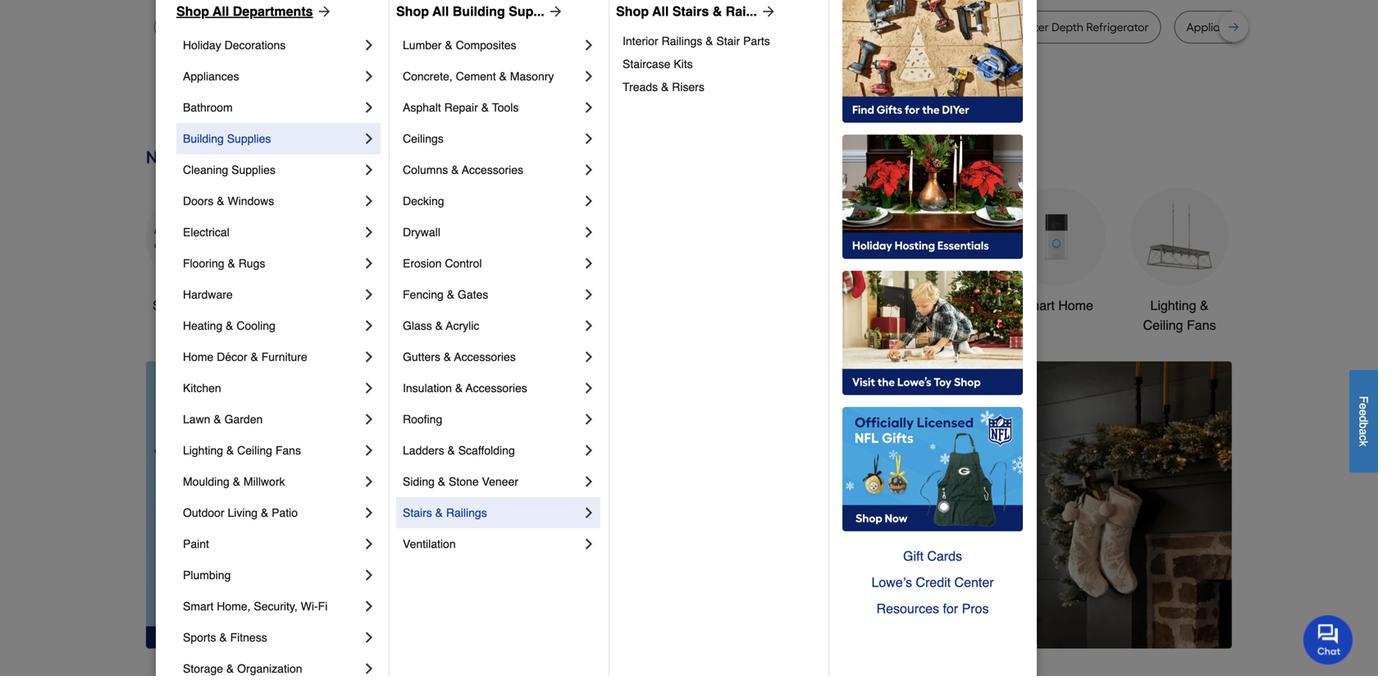 Task type: vqa. For each thing, say whether or not it's contained in the screenshot.
Certifications
no



Task type: locate. For each thing, give the bounding box(es) containing it.
shop all departments
[[176, 4, 313, 19]]

all for departments
[[213, 4, 229, 19]]

0 vertical spatial building
[[453, 4, 505, 19]]

hardware link
[[183, 279, 361, 310]]

chevron right image
[[361, 37, 378, 53], [361, 68, 378, 85], [581, 99, 597, 116], [581, 130, 597, 147], [361, 224, 378, 240], [361, 255, 378, 272], [581, 255, 597, 272], [361, 318, 378, 334], [361, 349, 378, 365], [361, 380, 378, 396], [581, 380, 597, 396], [361, 411, 378, 428], [361, 442, 378, 459], [581, 442, 597, 459], [361, 474, 378, 490], [581, 505, 597, 521], [361, 536, 378, 552], [361, 567, 378, 583], [361, 598, 378, 615], [361, 661, 378, 676]]

center
[[955, 575, 994, 590]]

0 vertical spatial outdoor
[[764, 298, 811, 313]]

chat invite button image
[[1304, 615, 1354, 665]]

& inside outdoor tools & equipment
[[849, 298, 858, 313]]

chevron right image for smart home, security, wi-fi
[[361, 598, 378, 615]]

f e e d b a c k button
[[1350, 370, 1379, 473]]

all up interior
[[653, 4, 669, 19]]

0 horizontal spatial stairs
[[403, 506, 432, 519]]

1 vertical spatial fans
[[276, 444, 301, 457]]

chevron right image for storage & organization
[[361, 661, 378, 676]]

0 horizontal spatial profile
[[403, 20, 436, 34]]

lumber & composites link
[[403, 30, 581, 61]]

c
[[1358, 435, 1371, 441]]

1 horizontal spatial railings
[[662, 34, 703, 48]]

stone
[[449, 475, 479, 488]]

0 vertical spatial lighting
[[1151, 298, 1197, 313]]

veneer
[[482, 475, 519, 488]]

profile
[[403, 20, 436, 34], [839, 20, 871, 34]]

0 horizontal spatial lighting
[[183, 444, 223, 457]]

refrigerator for french door refrigerator
[[604, 20, 667, 34]]

doors
[[183, 194, 214, 208]]

sports & fitness link
[[183, 622, 361, 653]]

bathroom link
[[183, 92, 361, 123], [885, 187, 983, 315]]

shop all stairs & rai... link
[[616, 2, 777, 21]]

supplies up windows
[[232, 163, 276, 176]]

shop
[[176, 4, 209, 19], [396, 4, 429, 19], [616, 4, 649, 19]]

home décor & furniture link
[[183, 341, 361, 373]]

1 vertical spatial building
[[183, 132, 224, 145]]

1 vertical spatial accessories
[[454, 350, 516, 364]]

chevron right image
[[581, 37, 597, 53], [581, 68, 597, 85], [361, 99, 378, 116], [361, 130, 378, 147], [361, 162, 378, 178], [581, 162, 597, 178], [361, 193, 378, 209], [581, 193, 597, 209], [581, 224, 597, 240], [361, 286, 378, 303], [581, 286, 597, 303], [581, 318, 597, 334], [581, 349, 597, 365], [581, 411, 597, 428], [581, 474, 597, 490], [361, 505, 378, 521], [581, 536, 597, 552], [361, 629, 378, 646]]

1 horizontal spatial lighting & ceiling fans link
[[1131, 187, 1229, 335]]

chevron right image for roofing
[[581, 411, 597, 428]]

cement
[[456, 70, 496, 83]]

chevron right image for ceilings
[[581, 130, 597, 147]]

fitness
[[230, 631, 267, 644]]

tools up ceilings link
[[492, 101, 519, 114]]

chevron right image for moulding & millwork
[[361, 474, 378, 490]]

outdoor down moulding
[[183, 506, 225, 519]]

chevron right image for ventilation
[[581, 536, 597, 552]]

chevron right image for lighting & ceiling fans
[[361, 442, 378, 459]]

gates
[[458, 288, 489, 301]]

chevron right image for paint
[[361, 536, 378, 552]]

gift cards link
[[843, 543, 1023, 570]]

2 vertical spatial accessories
[[466, 382, 527, 395]]

chevron right image for ladders & scaffolding
[[581, 442, 597, 459]]

2 horizontal spatial arrow right image
[[1202, 505, 1219, 521]]

shop up ge profile refrigerator
[[396, 4, 429, 19]]

arrow left image
[[451, 505, 468, 521]]

e up the d
[[1358, 403, 1371, 409]]

accessories down the gutters & accessories link
[[466, 382, 527, 395]]

0 vertical spatial bathroom
[[183, 101, 233, 114]]

all up holiday decorations on the top left
[[213, 4, 229, 19]]

storage
[[183, 662, 223, 675]]

2 shop from the left
[[396, 4, 429, 19]]

insulation
[[403, 382, 452, 395]]

cards
[[928, 549, 963, 564]]

home
[[1059, 298, 1094, 313], [183, 350, 214, 364]]

1 horizontal spatial shop
[[396, 4, 429, 19]]

shop
[[153, 298, 183, 313]]

1 vertical spatial lighting
[[183, 444, 223, 457]]

organization
[[237, 662, 302, 675]]

chevron right image for building supplies
[[361, 130, 378, 147]]

refrigerator down shop all building sup...
[[438, 20, 501, 34]]

& inside 'link'
[[447, 288, 455, 301]]

supplies up "cleaning supplies"
[[227, 132, 271, 145]]

1 vertical spatial outdoor
[[183, 506, 225, 519]]

christmas
[[535, 298, 594, 313]]

building
[[453, 4, 505, 19], [183, 132, 224, 145]]

home décor & furniture
[[183, 350, 308, 364]]

1 vertical spatial supplies
[[232, 163, 276, 176]]

railings inside stairs & railings link
[[446, 506, 487, 519]]

0 horizontal spatial lighting & ceiling fans link
[[183, 435, 361, 466]]

1 vertical spatial decorations
[[530, 318, 600, 333]]

1 horizontal spatial bathroom
[[905, 298, 962, 313]]

flooring
[[183, 257, 225, 270]]

new deals every day during 25 days of deals image
[[146, 144, 1233, 171]]

0 horizontal spatial arrow right image
[[313, 3, 333, 20]]

chevron right image for columns & accessories
[[581, 162, 597, 178]]

0 horizontal spatial outdoor
[[183, 506, 225, 519]]

shop up interior
[[616, 4, 649, 19]]

accessories up "insulation & accessories" link
[[454, 350, 516, 364]]

2 horizontal spatial refrigerator
[[1087, 20, 1149, 34]]

asphalt
[[403, 101, 441, 114]]

1 horizontal spatial profile
[[839, 20, 871, 34]]

chevron right image for sports & fitness
[[361, 629, 378, 646]]

arrow right image inside 'shop all stairs & rai...' link
[[757, 3, 777, 20]]

arrow right image inside shop all departments link
[[313, 3, 333, 20]]

stairs & railings link
[[403, 497, 581, 529]]

1 horizontal spatial lighting & ceiling fans
[[1144, 298, 1217, 333]]

decorations
[[225, 39, 286, 52], [530, 318, 600, 333]]

1 vertical spatial bathroom link
[[885, 187, 983, 315]]

living
[[228, 506, 258, 519]]

asphalt repair & tools link
[[403, 92, 581, 123]]

gift cards
[[904, 549, 963, 564]]

1 vertical spatial bathroom
[[905, 298, 962, 313]]

decorations for holiday
[[225, 39, 286, 52]]

bathroom
[[183, 101, 233, 114], [905, 298, 962, 313]]

1 horizontal spatial ge
[[820, 20, 836, 34]]

refrigerator right depth
[[1087, 20, 1149, 34]]

ladders & scaffolding
[[403, 444, 515, 457]]

0 horizontal spatial building
[[183, 132, 224, 145]]

decorations down christmas
[[530, 318, 600, 333]]

0 horizontal spatial smart
[[183, 600, 214, 613]]

door
[[576, 20, 602, 34]]

building up cleaning
[[183, 132, 224, 145]]

chevron right image for kitchen
[[361, 380, 378, 396]]

decorations down shop all departments link
[[225, 39, 286, 52]]

1 horizontal spatial smart
[[1020, 298, 1055, 313]]

3 shop from the left
[[616, 4, 649, 19]]

ge profile refrigerator
[[385, 20, 501, 34]]

stairs up interior railings & stair parts
[[673, 4, 709, 19]]

counter
[[1007, 20, 1049, 34]]

0 horizontal spatial fans
[[276, 444, 301, 457]]

scroll to item #2 image
[[791, 619, 830, 626]]

0 vertical spatial lighting & ceiling fans
[[1144, 298, 1217, 333]]

insulation & accessories link
[[403, 373, 581, 404]]

2 profile from the left
[[839, 20, 871, 34]]

stairs
[[673, 4, 709, 19], [403, 506, 432, 519]]

smart for smart home, security, wi-fi
[[183, 600, 214, 613]]

1 vertical spatial home
[[183, 350, 214, 364]]

outdoor living & patio
[[183, 506, 298, 519]]

refrigerator for ge profile refrigerator
[[438, 20, 501, 34]]

security,
[[254, 600, 298, 613]]

glass & acrylic link
[[403, 310, 581, 341]]

decorations for christmas
[[530, 318, 600, 333]]

1 horizontal spatial outdoor
[[764, 298, 811, 313]]

lumber & composites
[[403, 39, 517, 52]]

interior railings & stair parts link
[[623, 30, 817, 53]]

0 vertical spatial decorations
[[225, 39, 286, 52]]

lawn & garden link
[[183, 404, 361, 435]]

wi-
[[301, 600, 318, 613]]

arrow right image
[[313, 3, 333, 20], [757, 3, 777, 20], [1202, 505, 1219, 521]]

0 horizontal spatial lighting & ceiling fans
[[183, 444, 301, 457]]

all
[[213, 4, 229, 19], [433, 4, 449, 19], [653, 4, 669, 19], [187, 298, 201, 313]]

siding
[[403, 475, 435, 488]]

lawn & garden
[[183, 413, 263, 426]]

supplies for cleaning supplies
[[232, 163, 276, 176]]

kitchen
[[183, 382, 221, 395]]

storage & organization
[[183, 662, 302, 675]]

1 horizontal spatial fans
[[1187, 318, 1217, 333]]

0 horizontal spatial bathroom link
[[183, 92, 361, 123]]

profile for ge profile refrigerator
[[403, 20, 436, 34]]

furniture
[[262, 350, 308, 364]]

2 horizontal spatial tools
[[815, 298, 845, 313]]

interior
[[623, 34, 659, 48]]

accessories for columns & accessories
[[462, 163, 524, 176]]

refrigerator for counter depth refrigerator
[[1087, 20, 1149, 34]]

chevron right image for heating & cooling
[[361, 318, 378, 334]]

tools up glass & acrylic
[[426, 298, 457, 313]]

0 horizontal spatial refrigerator
[[438, 20, 501, 34]]

accessories for gutters & accessories
[[454, 350, 516, 364]]

1 horizontal spatial decorations
[[530, 318, 600, 333]]

chevron right image for holiday decorations
[[361, 37, 378, 53]]

0 vertical spatial stairs
[[673, 4, 709, 19]]

find gifts for the diyer. image
[[843, 0, 1023, 123]]

railings down stone
[[446, 506, 487, 519]]

2 refrigerator from the left
[[604, 20, 667, 34]]

0 vertical spatial accessories
[[462, 163, 524, 176]]

0 horizontal spatial decorations
[[225, 39, 286, 52]]

ge
[[385, 20, 400, 34], [820, 20, 836, 34]]

refrigerator up interior
[[604, 20, 667, 34]]

fans
[[1187, 318, 1217, 333], [276, 444, 301, 457]]

2 horizontal spatial shop
[[616, 4, 649, 19]]

ge for ge profile
[[820, 20, 836, 34]]

1 horizontal spatial refrigerator
[[604, 20, 667, 34]]

appliance
[[1187, 20, 1240, 34]]

0 horizontal spatial shop
[[176, 4, 209, 19]]

building up composites
[[453, 4, 505, 19]]

1 horizontal spatial stairs
[[673, 4, 709, 19]]

doors & windows link
[[183, 185, 361, 217]]

heating
[[183, 319, 223, 332]]

outdoor inside outdoor tools & equipment
[[764, 298, 811, 313]]

composites
[[456, 39, 517, 52]]

0 horizontal spatial railings
[[446, 506, 487, 519]]

1 horizontal spatial home
[[1059, 298, 1094, 313]]

0 horizontal spatial ceiling
[[237, 444, 272, 457]]

hardware
[[183, 288, 233, 301]]

columns & accessories link
[[403, 154, 581, 185]]

plumbing link
[[183, 560, 361, 591]]

control
[[445, 257, 482, 270]]

1 profile from the left
[[403, 20, 436, 34]]

0 vertical spatial home
[[1059, 298, 1094, 313]]

0 horizontal spatial ge
[[385, 20, 400, 34]]

windows
[[228, 194, 274, 208]]

0 vertical spatial ceiling
[[1144, 318, 1184, 333]]

& inside 'link'
[[228, 257, 235, 270]]

deals
[[204, 298, 238, 313]]

0 vertical spatial supplies
[[227, 132, 271, 145]]

accessories down ceilings link
[[462, 163, 524, 176]]

2 ge from the left
[[820, 20, 836, 34]]

moulding & millwork
[[183, 475, 285, 488]]

railings up kits
[[662, 34, 703, 48]]

tools inside outdoor tools & equipment
[[815, 298, 845, 313]]

1 vertical spatial lighting & ceiling fans
[[183, 444, 301, 457]]

1 vertical spatial smart
[[183, 600, 214, 613]]

outdoor up the equipment
[[764, 298, 811, 313]]

chevron right image for concrete, cement & masonry
[[581, 68, 597, 85]]

christmas decorations
[[530, 298, 600, 333]]

arrow right image for shop all stairs & rai...
[[757, 3, 777, 20]]

outdoor for outdoor living & patio
[[183, 506, 225, 519]]

0 vertical spatial fans
[[1187, 318, 1217, 333]]

staircase kits
[[623, 57, 693, 71]]

holiday decorations
[[183, 39, 286, 52]]

tools up the equipment
[[815, 298, 845, 313]]

stairs down siding
[[403, 506, 432, 519]]

1 vertical spatial railings
[[446, 506, 487, 519]]

3 refrigerator from the left
[[1087, 20, 1149, 34]]

all up heating
[[187, 298, 201, 313]]

shop these last-minute gifts. $99 or less. quantities are limited and won't last. image
[[146, 361, 411, 649]]

depth
[[1052, 20, 1084, 34]]

1 horizontal spatial ceiling
[[1144, 318, 1184, 333]]

smart inside "link"
[[1020, 298, 1055, 313]]

fencing & gates link
[[403, 279, 581, 310]]

1 horizontal spatial arrow right image
[[757, 3, 777, 20]]

1 horizontal spatial building
[[453, 4, 505, 19]]

all up ge profile refrigerator
[[433, 4, 449, 19]]

chevron right image for insulation & accessories
[[581, 380, 597, 396]]

shop up holiday
[[176, 4, 209, 19]]

arrow right image for shop all departments
[[313, 3, 333, 20]]

1 refrigerator from the left
[[438, 20, 501, 34]]

0 vertical spatial railings
[[662, 34, 703, 48]]

erosion
[[403, 257, 442, 270]]

holiday
[[183, 39, 221, 52]]

chevron right image for decking
[[581, 193, 597, 209]]

1 shop from the left
[[176, 4, 209, 19]]

1 ge from the left
[[385, 20, 400, 34]]

0 vertical spatial smart
[[1020, 298, 1055, 313]]

fencing
[[403, 288, 444, 301]]

ladders & scaffolding link
[[403, 435, 581, 466]]

e up b at the bottom of page
[[1358, 409, 1371, 416]]

roofing
[[403, 413, 443, 426]]



Task type: describe. For each thing, give the bounding box(es) containing it.
tools link
[[392, 187, 491, 315]]

chevron right image for fencing & gates
[[581, 286, 597, 303]]

50 percent off all artificial christmas trees, holiday lights and more. image
[[437, 361, 1233, 649]]

1 horizontal spatial bathroom link
[[885, 187, 983, 315]]

shop for shop all departments
[[176, 4, 209, 19]]

cleaning supplies
[[183, 163, 276, 176]]

shop for shop all building sup...
[[396, 4, 429, 19]]

smart for smart home
[[1020, 298, 1055, 313]]

building supplies link
[[183, 123, 361, 154]]

1 e from the top
[[1358, 403, 1371, 409]]

shop for shop all stairs & rai...
[[616, 4, 649, 19]]

2 e from the top
[[1358, 409, 1371, 416]]

drywall link
[[403, 217, 581, 248]]

cleaning supplies link
[[183, 154, 361, 185]]

interior railings & stair parts
[[623, 34, 770, 48]]

rai...
[[726, 4, 757, 19]]

doors & windows
[[183, 194, 274, 208]]

profile for ge profile
[[839, 20, 871, 34]]

flooring & rugs
[[183, 257, 265, 270]]

smart home, security, wi-fi link
[[183, 591, 361, 622]]

lumber
[[403, 39, 442, 52]]

moulding & millwork link
[[183, 466, 361, 497]]

sports & fitness
[[183, 631, 267, 644]]

acrylic
[[446, 319, 480, 332]]

building supplies
[[183, 132, 271, 145]]

0 vertical spatial lighting & ceiling fans link
[[1131, 187, 1229, 335]]

resources
[[877, 601, 940, 616]]

asphalt repair & tools
[[403, 101, 519, 114]]

appliances
[[183, 70, 239, 83]]

chevron right image for flooring & rugs
[[361, 255, 378, 272]]

fencing & gates
[[403, 288, 489, 301]]

gutters
[[403, 350, 441, 364]]

outdoor tools & equipment link
[[762, 187, 860, 335]]

chevron right image for asphalt repair & tools
[[581, 99, 597, 116]]

home inside "link"
[[1059, 298, 1094, 313]]

staircase
[[623, 57, 671, 71]]

chevron right image for glass & acrylic
[[581, 318, 597, 334]]

1 horizontal spatial tools
[[492, 101, 519, 114]]

shop all building sup... link
[[396, 2, 564, 21]]

ge profile
[[820, 20, 871, 34]]

appliances link
[[183, 61, 361, 92]]

1 vertical spatial lighting & ceiling fans link
[[183, 435, 361, 466]]

0 horizontal spatial home
[[183, 350, 214, 364]]

0 vertical spatial bathroom link
[[183, 92, 361, 123]]

chevron right image for hardware
[[361, 286, 378, 303]]

chevron right image for siding & stone veneer
[[581, 474, 597, 490]]

lowe's credit center link
[[843, 570, 1023, 596]]

railings inside interior railings & stair parts link
[[662, 34, 703, 48]]

all for stairs
[[653, 4, 669, 19]]

treads & risers
[[623, 80, 705, 94]]

shop all building sup...
[[396, 4, 545, 19]]

home,
[[217, 600, 251, 613]]

1 vertical spatial ceiling
[[237, 444, 272, 457]]

lowe's
[[872, 575, 913, 590]]

chevron right image for plumbing
[[361, 567, 378, 583]]

b
[[1358, 422, 1371, 429]]

columns & accessories
[[403, 163, 524, 176]]

d
[[1358, 416, 1371, 422]]

supplies for building supplies
[[227, 132, 271, 145]]

1 vertical spatial stairs
[[403, 506, 432, 519]]

chevron right image for drywall
[[581, 224, 597, 240]]

chevron right image for outdoor living & patio
[[361, 505, 378, 521]]

resources for pros link
[[843, 596, 1023, 622]]

gutters & accessories
[[403, 350, 516, 364]]

holiday decorations link
[[183, 30, 361, 61]]

repair
[[444, 101, 478, 114]]

all for deals
[[187, 298, 201, 313]]

0 horizontal spatial tools
[[426, 298, 457, 313]]

glass
[[403, 319, 432, 332]]

columns
[[403, 163, 448, 176]]

smart home, security, wi-fi
[[183, 600, 328, 613]]

resources for pros
[[877, 601, 989, 616]]

décor
[[217, 350, 247, 364]]

concrete,
[[403, 70, 453, 83]]

chevron right image for lumber & composites
[[581, 37, 597, 53]]

ge for ge profile refrigerator
[[385, 20, 400, 34]]

treads
[[623, 80, 658, 94]]

chevron right image for lawn & garden
[[361, 411, 378, 428]]

pros
[[962, 601, 989, 616]]

chevron right image for home décor & furniture
[[361, 349, 378, 365]]

smart home link
[[1008, 187, 1106, 315]]

lowe's credit center
[[872, 575, 994, 590]]

scaffolding
[[459, 444, 515, 457]]

storage & organization link
[[183, 653, 361, 676]]

ventilation
[[403, 538, 456, 551]]

moulding
[[183, 475, 230, 488]]

officially licensed n f l gifts. shop now. image
[[843, 407, 1023, 532]]

chevron right image for electrical
[[361, 224, 378, 240]]

gift
[[904, 549, 924, 564]]

chevron right image for gutters & accessories
[[581, 349, 597, 365]]

accessories for insulation & accessories
[[466, 382, 527, 395]]

shop all deals link
[[146, 187, 245, 315]]

chevron right image for cleaning supplies
[[361, 162, 378, 178]]

package
[[1243, 20, 1288, 34]]

lowe's wishes you and your family a happy hanukkah. image
[[146, 86, 1233, 127]]

paint link
[[183, 529, 361, 560]]

ladders
[[403, 444, 444, 457]]

chevron right image for bathroom
[[361, 99, 378, 116]]

decking link
[[403, 185, 581, 217]]

ceilings
[[403, 132, 444, 145]]

flooring & rugs link
[[183, 248, 361, 279]]

fans inside lighting & ceiling fans
[[1187, 318, 1217, 333]]

millwork
[[244, 475, 285, 488]]

holiday hosting essentials. image
[[843, 135, 1023, 259]]

1 horizontal spatial lighting
[[1151, 298, 1197, 313]]

glass & acrylic
[[403, 319, 480, 332]]

f e e d b a c k
[[1358, 396, 1371, 446]]

0 horizontal spatial bathroom
[[183, 101, 233, 114]]

chevron right image for doors & windows
[[361, 193, 378, 209]]

electrical link
[[183, 217, 361, 248]]

visit the lowe's toy shop. image
[[843, 271, 1023, 396]]

arrow right image
[[545, 3, 564, 20]]

outdoor for outdoor tools & equipment
[[764, 298, 811, 313]]

chevron right image for stairs & railings
[[581, 505, 597, 521]]

smart home
[[1020, 298, 1094, 313]]

dishwasher
[[909, 20, 969, 34]]

chevron right image for appliances
[[361, 68, 378, 85]]

chevron right image for erosion control
[[581, 255, 597, 272]]

stairs & railings
[[403, 506, 487, 519]]

for
[[943, 601, 959, 616]]

all for building
[[433, 4, 449, 19]]

staircase kits link
[[623, 53, 817, 76]]

patio
[[272, 506, 298, 519]]



